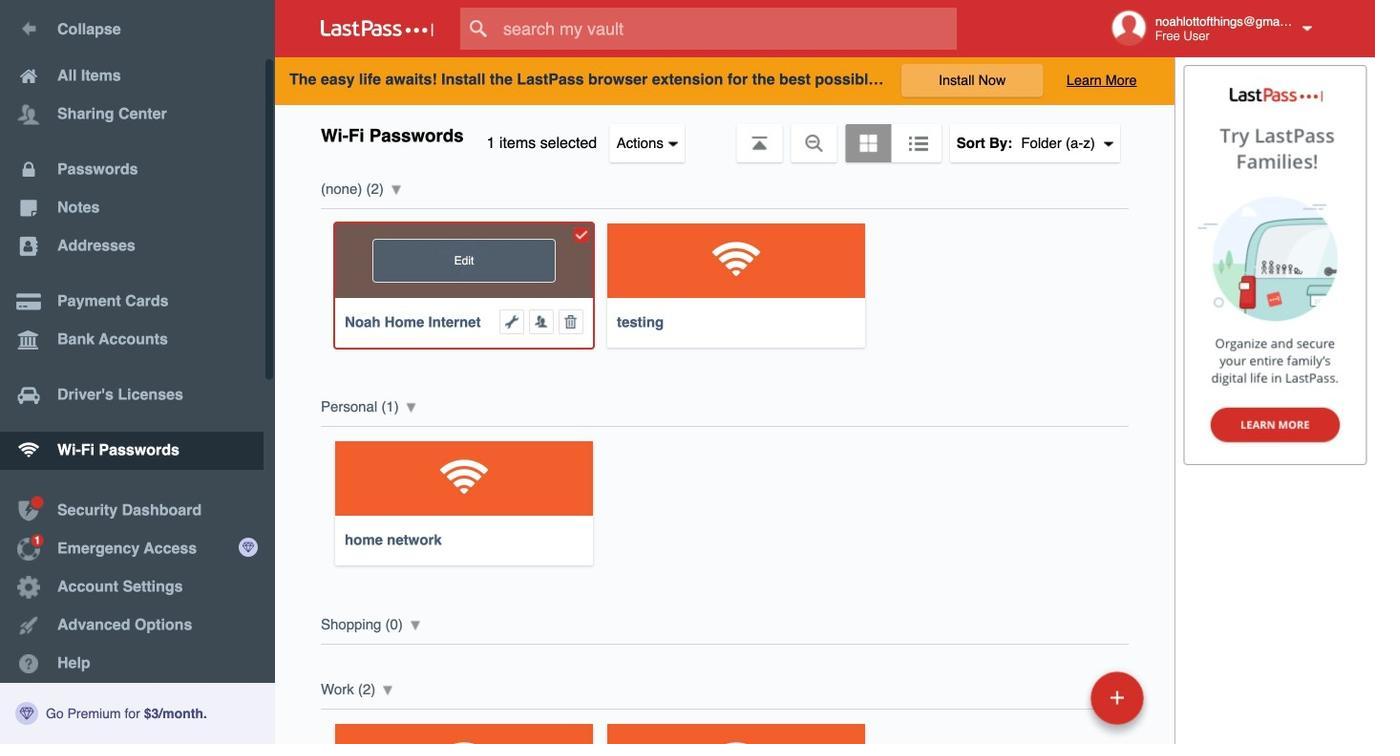 Task type: vqa. For each thing, say whether or not it's contained in the screenshot.
New item Navigation
yes



Task type: describe. For each thing, give the bounding box(es) containing it.
vault options navigation
[[275, 105, 1175, 162]]

lastpass image
[[321, 20, 434, 37]]

main navigation navigation
[[0, 0, 275, 744]]

Search search field
[[461, 8, 995, 50]]



Task type: locate. For each thing, give the bounding box(es) containing it.
new item navigation
[[960, 666, 1156, 744]]

new item element
[[960, 671, 1151, 725]]

search my vault text field
[[461, 8, 995, 50]]



